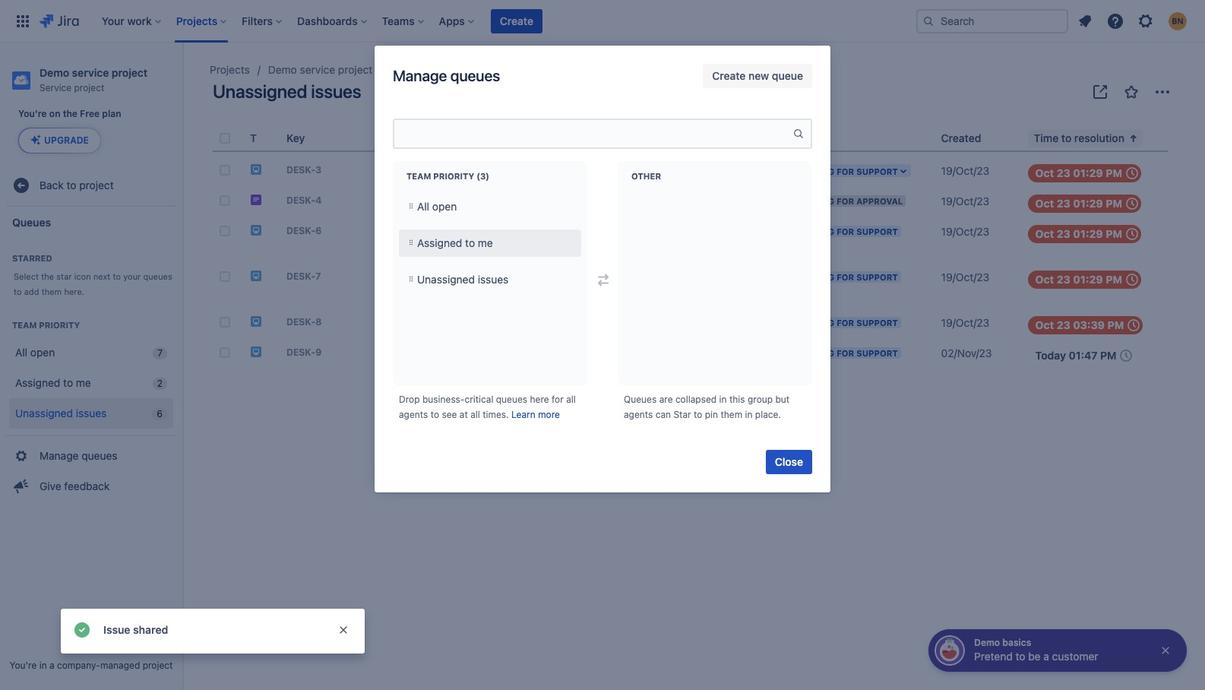 Task type: describe. For each thing, give the bounding box(es) containing it.
assigned for assigned to me
[[15, 376, 60, 389]]

3
[[316, 164, 322, 176]]

01:47
[[1069, 349, 1098, 362]]

them inside the queues are collapsed in this group but agents can star to pin them in place.
[[721, 409, 743, 420]]

then for all open draggable item. ensure your screen reader is not in browse mode and then press space bar to lift.
[[749, 215, 771, 228]]

queues right into
[[486, 315, 522, 328]]

item. for issues
[[459, 288, 483, 301]]

to inside the queues are collapsed in this group but agents can star to pin them in place.
[[694, 409, 703, 420]]

is inside all open draggable item. ensure your screen reader is not in browse mode and then press space bar to lift.
[[618, 215, 626, 228]]

request inside help! this is a high priority request
[[377, 361, 414, 374]]

all for all open draggable item. ensure your screen reader is not in browse mode and then press space bar to lift.
[[417, 200, 430, 213]]

here
[[530, 394, 549, 405]]

a inside demo basics pretend to be a customer
[[1044, 650, 1050, 663]]

6 inside the team priority group
[[157, 408, 163, 420]]

group
[[748, 394, 773, 405]]

demo for demo service project
[[268, 63, 297, 76]]

01:29 for automatically update linked requests
[[1074, 273, 1104, 286]]

to inside unassigned issues draggable item. ensure your screen reader is not in browse mode and then press space bar to lift.
[[855, 288, 865, 301]]

create banner
[[0, 0, 1206, 43]]

reader for unassigned issues
[[583, 288, 615, 301]]

example for linking requests to a jira software issue
[[566, 224, 608, 237]]

- for collecting custom request details
[[311, 195, 316, 206]]

item. inside assigned to me draggable item. ensure your screen reader is not in browse mode and then press space bar to lift.
[[459, 252, 483, 265]]

23 for triaging requests into queues
[[1057, 319, 1071, 331]]

into
[[465, 315, 483, 328]]

critical
[[465, 394, 494, 405]]

give feedback
[[40, 479, 110, 492]]

plan
[[102, 108, 121, 119]]

1 23 from the top
[[1057, 166, 1071, 179]]

pin
[[705, 409, 718, 420]]

t
[[250, 132, 257, 144]]

help!
[[377, 346, 403, 359]]

an it problem or question. image for agents & customers
[[250, 163, 262, 175]]

issue
[[103, 623, 130, 636]]

summary button
[[371, 129, 425, 147]]

pm for collecting custom request details
[[1106, 197, 1123, 210]]

create new queue button
[[703, 64, 813, 88]]

company-
[[57, 660, 100, 671]]

1 oct 23 01:29 pm from the top
[[1036, 166, 1123, 179]]

queues are collapsed in this group but agents can star to pin them in place.
[[624, 394, 790, 420]]

resolution
[[1075, 132, 1125, 144]]

reader for all open
[[583, 215, 615, 228]]

give feedback button
[[6, 471, 176, 502]]

collecting custom request details link
[[377, 194, 541, 207]]

customer for collecting custom request details
[[611, 194, 659, 207]]

19/oct/23 for automatically update linked requests
[[942, 271, 990, 284]]

to inside all open draggable item. ensure your screen reader is not in browse mode and then press space bar to lift.
[[855, 215, 865, 228]]

create for create
[[500, 14, 534, 27]]

team priority (3)
[[407, 171, 490, 181]]

and inside assigned to me draggable item. ensure your screen reader is not in browse mode and then press space bar to lift.
[[728, 252, 746, 265]]

triaging requests into queues
[[377, 315, 522, 328]]

demo for demo service project service project
[[40, 66, 69, 79]]

you're in a company-managed project
[[10, 660, 173, 671]]

Filter queues text field
[[395, 120, 793, 147]]

- for agents & customers
[[311, 164, 316, 176]]

you're for you're in a company-managed project
[[10, 660, 37, 671]]

oct for triaging requests into queues
[[1036, 319, 1055, 331]]

in inside assigned to me draggable item. ensure your screen reader is not in browse mode and then press space bar to lift.
[[648, 252, 656, 265]]

unassigned issues inside the team priority group
[[15, 406, 107, 419]]

example for triaging requests into queues
[[566, 315, 608, 328]]

service for demo service project
[[300, 63, 335, 76]]

desk for agents
[[287, 164, 311, 176]]

press for unassigned issues draggable item. ensure your screen reader is not in browse mode and then press space bar to lift.
[[774, 288, 801, 301]]

browse inside assigned to me draggable item. ensure your screen reader is not in browse mode and then press space bar to lift.
[[659, 252, 695, 265]]

give
[[40, 479, 61, 492]]

to inside drop business-critical queues here for all agents to see at all times.
[[431, 409, 439, 420]]

oct 23 03:39 pm
[[1036, 319, 1125, 331]]

see
[[442, 409, 457, 420]]

browse for open
[[659, 215, 695, 228]]

drop
[[399, 394, 420, 405]]

to inside the linking requests to a jira software issue
[[461, 224, 471, 237]]

status
[[798, 132, 831, 144]]

today
[[1036, 349, 1067, 362]]

1 01:29 from the top
[[1074, 166, 1104, 179]]

the inside select the star icon next to your queues to add them here.
[[41, 271, 54, 281]]

collecting
[[377, 194, 426, 207]]

19/oct/23 for triaging requests into queues
[[942, 316, 990, 329]]

customer for agents & customers
[[611, 163, 659, 176]]

all for all open
[[15, 346, 27, 359]]

can
[[656, 409, 671, 420]]

pm for automatically update linked requests
[[1106, 273, 1123, 286]]

managed
[[100, 660, 140, 671]]

ascending icon image
[[1125, 129, 1143, 147]]

oct for automatically update linked requests
[[1036, 273, 1055, 286]]

reader inside assigned to me draggable item. ensure your screen reader is not in browse mode and then press space bar to lift.
[[583, 252, 615, 265]]

them inside select the star icon next to your queues to add them here.
[[42, 287, 62, 296]]

draggable for all
[[405, 215, 456, 228]]

01:29 for linking requests to a jira software issue
[[1074, 227, 1104, 240]]

1 19/oct/23 from the top
[[942, 164, 990, 177]]

lift. for unassigned issues draggable item. ensure your screen reader is not in browse mode and then press space bar to lift.
[[868, 288, 884, 301]]

19/oct/23 for linking requests to a jira software issue
[[942, 225, 990, 238]]

upgrade button
[[19, 128, 100, 153]]

automatically
[[377, 270, 443, 283]]

screen for open
[[547, 215, 580, 228]]

assigned to me
[[15, 376, 91, 389]]

desk - 9
[[287, 347, 322, 358]]

be
[[1029, 650, 1041, 663]]

created
[[942, 132, 982, 144]]

1 horizontal spatial 6
[[316, 225, 322, 236]]

press for all open draggable item. ensure your screen reader is not in browse mode and then press space bar to lift.
[[774, 215, 801, 228]]

space inside assigned to me draggable item. ensure your screen reader is not in browse mode and then press space bar to lift.
[[804, 252, 833, 265]]

on
[[49, 108, 60, 119]]

- for triaging requests into queues
[[311, 316, 316, 328]]

learn more
[[512, 409, 560, 420]]

7 inside the team priority group
[[157, 347, 163, 359]]

but
[[776, 394, 790, 405]]

team priority
[[12, 320, 80, 330]]

select
[[14, 271, 39, 281]]

example customer for collecting custom request details
[[566, 194, 659, 207]]

feedback
[[64, 479, 110, 492]]

create new queue
[[712, 69, 804, 82]]

ensure for all open
[[486, 215, 520, 228]]

you're on the free plan
[[18, 108, 121, 119]]

mode for all open draggable item. ensure your screen reader is not in browse mode and then press space bar to lift.
[[697, 215, 725, 228]]

me for assigned to me draggable item. ensure your screen reader is not in browse mode and then press space bar to lift.
[[478, 236, 493, 249]]

manage queues inside manage queues dialog
[[393, 67, 500, 84]]

here.
[[64, 287, 84, 296]]

demo service project link
[[268, 61, 373, 79]]

pm for triaging requests into queues
[[1108, 319, 1125, 331]]

demo service project
[[268, 63, 373, 76]]

manage queues inside manage queues button
[[40, 449, 117, 462]]

summary
[[377, 132, 425, 144]]

automatically update linked requests
[[377, 270, 512, 298]]

mode for unassigned issues draggable item. ensure your screen reader is not in browse mode and then press space bar to lift.
[[697, 288, 725, 301]]

example for automatically update linked requests
[[566, 270, 608, 283]]

upgrade
[[44, 135, 89, 146]]

close button
[[766, 450, 813, 474]]

queues inside the queues are collapsed in this group but agents can star to pin them in place.
[[624, 394, 657, 405]]

bar for all open draggable item. ensure your screen reader is not in browse mode and then press space bar to lift.
[[836, 215, 852, 228]]

example customer for automatically update linked requests
[[566, 270, 659, 283]]

bar for unassigned issues draggable item. ensure your screen reader is not in browse mode and then press space bar to lift.
[[836, 288, 852, 301]]

unassigned inside the team priority group
[[15, 406, 73, 419]]

service
[[40, 82, 72, 94]]

(3)
[[477, 171, 490, 181]]

&
[[414, 163, 422, 176]]

requests for linking
[[415, 224, 458, 237]]

me for assigned to me
[[76, 376, 91, 389]]

this
[[730, 394, 745, 405]]

Search field
[[917, 9, 1069, 33]]

23 for linking requests to a jira software issue
[[1057, 227, 1071, 240]]

team for team priority
[[12, 320, 37, 330]]

free
[[80, 108, 100, 119]]

oct for collecting custom request details
[[1036, 197, 1055, 210]]

for
[[552, 394, 564, 405]]

- for linking requests to a jira software issue
[[311, 225, 316, 236]]

time to resolution button
[[1028, 129, 1143, 147]]

customers
[[425, 163, 476, 176]]

key button
[[281, 129, 305, 147]]

manage inside button
[[40, 449, 79, 462]]

and for unassigned issues draggable item. ensure your screen reader is not in browse mode and then press space bar to lift.
[[728, 288, 746, 301]]

all open
[[15, 346, 55, 359]]

linking
[[377, 224, 412, 237]]

create for create new queue
[[712, 69, 746, 82]]

open for all open
[[30, 346, 55, 359]]

in down group
[[745, 409, 753, 420]]

help! this is a high priority request
[[377, 346, 508, 374]]

desk - 4
[[287, 195, 322, 206]]

group containing manage queues
[[6, 435, 176, 506]]

customer for linking requests to a jira software issue
[[611, 224, 659, 237]]

created button
[[936, 129, 982, 147]]

project for demo service project
[[338, 63, 373, 76]]

then inside assigned to me draggable item. ensure your screen reader is not in browse mode and then press space bar to lift.
[[749, 252, 771, 265]]

agents for queues
[[624, 409, 653, 420]]

03:39
[[1074, 319, 1105, 331]]

learn more link
[[512, 409, 560, 420]]

next
[[93, 271, 111, 281]]

lift. inside assigned to me draggable item. ensure your screen reader is not in browse mode and then press space bar to lift.
[[868, 252, 884, 265]]

oct 23 01:29 pm for automatically update linked requests
[[1036, 273, 1123, 286]]



Task type: locate. For each thing, give the bounding box(es) containing it.
desk for linking
[[287, 225, 311, 236]]

agents inside the queues are collapsed in this group but agents can star to pin them in place.
[[624, 409, 653, 420]]

unassigned down assigned to me
[[15, 406, 73, 419]]

priority up all open at the bottom left of page
[[39, 320, 80, 330]]

1 vertical spatial priority
[[39, 320, 80, 330]]

1 example from the top
[[566, 163, 608, 176]]

reader up assigned to me draggable item. ensure your screen reader is not in browse mode and then press space bar to lift.
[[583, 215, 615, 228]]

reader down assigned to me draggable item. ensure your screen reader is not in browse mode and then press space bar to lift.
[[583, 288, 615, 301]]

to inside button
[[1062, 132, 1072, 144]]

4 desk from the top
[[287, 271, 311, 282]]

open inside the team priority group
[[30, 346, 55, 359]]

2 mode from the top
[[697, 252, 725, 265]]

open inside all open draggable item. ensure your screen reader is not in browse mode and then press space bar to lift.
[[432, 200, 457, 213]]

customer for triaging requests into queues
[[611, 315, 659, 328]]

star image
[[1123, 83, 1141, 101]]

0 horizontal spatial manage
[[40, 449, 79, 462]]

bar inside assigned to me draggable item. ensure your screen reader is not in browse mode and then press space bar to lift.
[[836, 252, 852, 265]]

draggable inside all open draggable item. ensure your screen reader is not in browse mode and then press space bar to lift.
[[405, 215, 456, 228]]

draggable for unassigned
[[405, 288, 456, 301]]

5 - from the top
[[311, 316, 316, 328]]

a inside the linking requests to a jira software issue
[[473, 224, 479, 237]]

project right back
[[79, 178, 114, 191]]

0 horizontal spatial open
[[30, 346, 55, 359]]

item. down update
[[459, 288, 483, 301]]

group
[[6, 435, 176, 506]]

2 vertical spatial unassigned
[[15, 406, 73, 419]]

browse up assigned to me draggable item. ensure your screen reader is not in browse mode and then press space bar to lift.
[[659, 215, 695, 228]]

- up 8
[[311, 271, 316, 282]]

team inside group
[[12, 320, 37, 330]]

issues inside the team priority group
[[76, 406, 107, 419]]

success image
[[73, 621, 91, 639]]

issue shared
[[103, 623, 168, 636]]

jira image
[[40, 12, 79, 30], [40, 12, 79, 30]]

6 example customer from the top
[[566, 346, 659, 359]]

draggable
[[405, 215, 456, 228], [405, 252, 456, 265], [405, 288, 456, 301]]

an it problem or question. image
[[250, 269, 262, 282]]

1 press from the top
[[774, 215, 801, 228]]

queues right next
[[143, 271, 172, 281]]

1 vertical spatial mode
[[697, 252, 725, 265]]

1 vertical spatial open
[[30, 346, 55, 359]]

4 oct 23 01:29 pm from the top
[[1036, 273, 1123, 286]]

2 vertical spatial requests
[[419, 315, 462, 328]]

me up linked
[[478, 236, 493, 249]]

4 example customer from the top
[[566, 270, 659, 283]]

lift. for all open draggable item. ensure your screen reader is not in browse mode and then press space bar to lift.
[[868, 215, 884, 228]]

draggable down automatically
[[405, 288, 456, 301]]

customer
[[611, 163, 659, 176], [611, 194, 659, 207], [611, 224, 659, 237], [611, 270, 659, 283], [611, 315, 659, 328], [611, 346, 659, 359]]

project for demo service project service project
[[112, 66, 148, 79]]

desk - 7
[[287, 271, 321, 282]]

project left queues link
[[338, 63, 373, 76]]

pm
[[1106, 166, 1123, 179], [1106, 197, 1123, 210], [1106, 227, 1123, 240], [1106, 273, 1123, 286], [1108, 319, 1125, 331], [1101, 349, 1117, 362]]

customer
[[1053, 650, 1099, 663]]

0 horizontal spatial priority
[[39, 320, 80, 330]]

2 draggable from the top
[[405, 252, 456, 265]]

details
[[509, 194, 541, 207]]

6 down 2
[[157, 408, 163, 420]]

agents
[[399, 409, 428, 420], [624, 409, 653, 420]]

2 vertical spatial reader
[[583, 288, 615, 301]]

press
[[774, 215, 801, 228], [774, 252, 801, 265], [774, 288, 801, 301]]

agents left can
[[624, 409, 653, 420]]

requests left into
[[419, 315, 462, 328]]

2 agents from the left
[[624, 409, 653, 420]]

customer for automatically update linked requests
[[611, 270, 659, 283]]

1 mode from the top
[[697, 215, 725, 228]]

agents inside drop business-critical queues here for all agents to see at all times.
[[399, 409, 428, 420]]

5 23 from the top
[[1057, 319, 1071, 331]]

issues inside unassigned issues draggable item. ensure your screen reader is not in browse mode and then press space bar to lift.
[[478, 273, 509, 286]]

0 horizontal spatial request
[[377, 361, 414, 374]]

3 ensure from the top
[[486, 288, 520, 301]]

23 for collecting custom request details
[[1057, 197, 1071, 210]]

5 19/oct/23 from the top
[[942, 316, 990, 329]]

time to resolution
[[1034, 132, 1125, 144]]

8
[[316, 316, 322, 328]]

4
[[316, 195, 322, 206]]

2 not from the top
[[629, 252, 645, 265]]

5 customer from the top
[[611, 315, 659, 328]]

2 then from the top
[[749, 252, 771, 265]]

desk
[[287, 164, 311, 176], [287, 195, 311, 206], [287, 225, 311, 236], [287, 271, 311, 282], [287, 316, 311, 328], [287, 347, 311, 358]]

in up assigned to me draggable item. ensure your screen reader is not in browse mode and then press space bar to lift.
[[648, 215, 656, 228]]

in left company- at the left of page
[[39, 660, 47, 671]]

press inside unassigned issues draggable item. ensure your screen reader is not in browse mode and then press space bar to lift.
[[774, 288, 801, 301]]

1 vertical spatial requests
[[377, 285, 420, 298]]

0 vertical spatial priority
[[434, 171, 475, 181]]

queues up starred
[[12, 216, 51, 228]]

2 ensure from the top
[[486, 252, 520, 265]]

1 vertical spatial press
[[774, 252, 801, 265]]

- down 4
[[311, 225, 316, 236]]

all right 'at'
[[471, 409, 480, 420]]

item. inside unassigned issues draggable item. ensure your screen reader is not in browse mode and then press space bar to lift.
[[459, 288, 483, 301]]

2 vertical spatial and
[[728, 288, 746, 301]]

3 then from the top
[[749, 288, 771, 301]]

primary element
[[9, 0, 917, 42]]

demo inside demo basics pretend to be a customer
[[975, 637, 1001, 648]]

open down team priority
[[30, 346, 55, 359]]

6 desk from the top
[[287, 347, 311, 358]]

a left jira
[[473, 224, 479, 237]]

0 vertical spatial them
[[42, 287, 62, 296]]

press inside all open draggable item. ensure your screen reader is not in browse mode and then press space bar to lift.
[[774, 215, 801, 228]]

3 lift. from the top
[[868, 288, 884, 301]]

new
[[749, 69, 770, 82]]

example for help! this is a high priority request
[[566, 346, 608, 359]]

2 oct from the top
[[1036, 197, 1055, 210]]

3 browse from the top
[[659, 288, 695, 301]]

not up unassigned issues draggable item. ensure your screen reader is not in browse mode and then press space bar to lift.
[[629, 252, 645, 265]]

lift. inside unassigned issues draggable item. ensure your screen reader is not in browse mode and then press space bar to lift.
[[868, 288, 884, 301]]

4 01:29 from the top
[[1074, 273, 1104, 286]]

3 01:29 from the top
[[1074, 227, 1104, 240]]

drop business-critical queues here for all agents to see at all times.
[[399, 394, 576, 420]]

open down 'team priority (3)'
[[432, 200, 457, 213]]

3 example from the top
[[566, 224, 608, 237]]

queues inside select the star icon next to your queues to add them here.
[[143, 271, 172, 281]]

23 for automatically update linked requests
[[1057, 273, 1071, 286]]

1 horizontal spatial me
[[478, 236, 493, 249]]

0 vertical spatial 6
[[316, 225, 322, 236]]

starred group
[[6, 237, 176, 304]]

5 example customer from the top
[[566, 315, 659, 328]]

queues down primary element
[[451, 67, 500, 84]]

0 vertical spatial browse
[[659, 215, 695, 228]]

1 horizontal spatial assigned
[[417, 236, 462, 249]]

then for unassigned issues draggable item. ensure your screen reader is not in browse mode and then press space bar to lift.
[[749, 288, 771, 301]]

manage up summary
[[393, 67, 447, 84]]

1 lift. from the top
[[868, 215, 884, 228]]

6 customer from the top
[[611, 346, 659, 359]]

draggable inside unassigned issues draggable item. ensure your screen reader is not in browse mode and then press space bar to lift.
[[405, 288, 456, 301]]

example customer for linking requests to a jira software issue
[[566, 224, 659, 237]]

reader up unassigned issues draggable item. ensure your screen reader is not in browse mode and then press space bar to lift.
[[583, 252, 615, 265]]

3 customer from the top
[[611, 224, 659, 237]]

0 vertical spatial and
[[728, 215, 746, 228]]

request down help!
[[377, 361, 414, 374]]

priority up collecting custom request details on the top left of the page
[[434, 171, 475, 181]]

your inside select the star icon next to your queues to add them here.
[[123, 271, 141, 281]]

6 - from the top
[[311, 347, 316, 358]]

icon
[[74, 271, 91, 281]]

1 not from the top
[[629, 215, 645, 228]]

an it problem or question. image for triaging requests into queues
[[250, 315, 262, 327]]

unassigned inside unassigned issues draggable item. ensure your screen reader is not in browse mode and then press space bar to lift.
[[417, 273, 475, 286]]

and for all open draggable item. ensure your screen reader is not in browse mode and then press space bar to lift.
[[728, 215, 746, 228]]

2 vertical spatial lift.
[[868, 288, 884, 301]]

bar inside unassigned issues draggable item. ensure your screen reader is not in browse mode and then press space bar to lift.
[[836, 288, 852, 301]]

0 vertical spatial reader
[[583, 215, 615, 228]]

a
[[473, 224, 479, 237], [440, 346, 446, 359], [1044, 650, 1050, 663], [49, 660, 54, 671]]

add
[[24, 287, 39, 296]]

unassigned issues down demo service project link
[[213, 81, 361, 102]]

0 vertical spatial me
[[478, 236, 493, 249]]

1 vertical spatial assigned
[[15, 376, 60, 389]]

2 - from the top
[[311, 195, 316, 206]]

0 vertical spatial request
[[469, 194, 506, 207]]

ensure inside unassigned issues draggable item. ensure your screen reader is not in browse mode and then press space bar to lift.
[[486, 288, 520, 301]]

1 customer from the top
[[611, 163, 659, 176]]

2 desk from the top
[[287, 195, 311, 206]]

0 vertical spatial issues
[[311, 81, 361, 102]]

open for all open draggable item. ensure your screen reader is not in browse mode and then press space bar to lift.
[[432, 200, 457, 213]]

1 vertical spatial create
[[712, 69, 746, 82]]

is inside assigned to me draggable item. ensure your screen reader is not in browse mode and then press space bar to lift.
[[618, 252, 626, 265]]

projects
[[210, 63, 250, 76]]

1 vertical spatial unassigned issues
[[15, 406, 107, 419]]

in down assigned to me draggable item. ensure your screen reader is not in browse mode and then press space bar to lift.
[[648, 288, 656, 301]]

- for automatically update linked requests
[[311, 271, 316, 282]]

2 space from the top
[[804, 252, 833, 265]]

1 horizontal spatial issues
[[311, 81, 361, 102]]

0 horizontal spatial issues
[[76, 406, 107, 419]]

an it problem or question. image up a requests that may require approval. image
[[250, 163, 262, 175]]

- for help! this is a high priority request
[[311, 347, 316, 358]]

item. for open
[[459, 215, 483, 228]]

0 vertical spatial the
[[63, 108, 77, 119]]

starred
[[12, 253, 52, 263]]

not up assigned to me draggable item. ensure your screen reader is not in browse mode and then press space bar to lift.
[[629, 215, 645, 228]]

0 horizontal spatial them
[[42, 287, 62, 296]]

6 down 4
[[316, 225, 322, 236]]

an it problem or question. image left desk - 9
[[250, 346, 262, 358]]

project
[[338, 63, 373, 76], [112, 66, 148, 79], [74, 82, 104, 94], [79, 178, 114, 191], [143, 660, 173, 671]]

issues up into
[[478, 273, 509, 286]]

1 reader from the top
[[583, 215, 615, 228]]

desk left 9
[[287, 347, 311, 358]]

1 vertical spatial me
[[76, 376, 91, 389]]

is down assigned to me draggable item. ensure your screen reader is not in browse mode and then press space bar to lift.
[[618, 288, 626, 301]]

mode inside all open draggable item. ensure your screen reader is not in browse mode and then press space bar to lift.
[[697, 215, 725, 228]]

3 screen from the top
[[547, 288, 580, 301]]

then inside all open draggable item. ensure your screen reader is not in browse mode and then press space bar to lift.
[[749, 215, 771, 228]]

back to project
[[40, 178, 114, 191]]

oct 23 01:29 pm for linking requests to a jira software issue
[[1036, 227, 1123, 240]]

7 up 8
[[316, 271, 321, 282]]

to inside the team priority group
[[63, 376, 73, 389]]

manage inside dialog
[[393, 67, 447, 84]]

3 23 from the top
[[1057, 227, 1071, 240]]

3 oct 23 01:29 pm from the top
[[1036, 227, 1123, 240]]

1 example customer from the top
[[566, 163, 659, 176]]

queues inside drop business-critical queues here for all agents to see at all times.
[[496, 394, 528, 405]]

1 agents from the left
[[399, 409, 428, 420]]

linking requests to a jira software issue
[[377, 224, 500, 252]]

team for team priority (3)
[[407, 171, 431, 181]]

not for issues
[[629, 288, 645, 301]]

ensure down details
[[486, 215, 520, 228]]

2 bar from the top
[[836, 252, 852, 265]]

unassigned down projects 'link'
[[213, 81, 307, 102]]

0 vertical spatial mode
[[697, 215, 725, 228]]

an it problem or question. image for help! this is a high priority request
[[250, 346, 262, 358]]

2 press from the top
[[774, 252, 801, 265]]

1 then from the top
[[749, 215, 771, 228]]

2 vertical spatial press
[[774, 288, 801, 301]]

2 horizontal spatial demo
[[975, 637, 1001, 648]]

this
[[406, 346, 427, 359]]

pm for linking requests to a jira software issue
[[1106, 227, 1123, 240]]

desk for triaging
[[287, 316, 311, 328]]

browse for issues
[[659, 288, 695, 301]]

screen inside unassigned issues draggable item. ensure your screen reader is not in browse mode and then press space bar to lift.
[[547, 288, 580, 301]]

queues
[[391, 63, 429, 76], [12, 216, 51, 228], [624, 394, 657, 405]]

browse inside unassigned issues draggable item. ensure your screen reader is not in browse mode and then press space bar to lift.
[[659, 288, 695, 301]]

high
[[449, 346, 470, 359]]

project up 'free'
[[74, 82, 104, 94]]

desk for automatically
[[287, 271, 311, 282]]

demo for demo basics pretend to be a customer
[[975, 637, 1001, 648]]

team priority group
[[6, 304, 176, 435]]

business-
[[423, 394, 465, 405]]

dismiss image
[[338, 624, 350, 636]]

and inside all open draggable item. ensure your screen reader is not in browse mode and then press space bar to lift.
[[728, 215, 746, 228]]

me down team priority
[[76, 376, 91, 389]]

6 example from the top
[[566, 346, 608, 359]]

ensure inside all open draggable item. ensure your screen reader is not in browse mode and then press space bar to lift.
[[486, 215, 520, 228]]

1 oct from the top
[[1036, 166, 1055, 179]]

0 vertical spatial unassigned issues
[[213, 81, 361, 102]]

all open draggable item. ensure your screen reader is not in browse mode and then press space bar to lift.
[[405, 200, 884, 228]]

3 press from the top
[[774, 288, 801, 301]]

2 horizontal spatial unassigned
[[417, 273, 475, 286]]

item. inside all open draggable item. ensure your screen reader is not in browse mode and then press space bar to lift.
[[459, 215, 483, 228]]

agents down the drop
[[399, 409, 428, 420]]

request down (3)
[[469, 194, 506, 207]]

desk - 3
[[287, 164, 322, 176]]

1 ensure from the top
[[486, 215, 520, 228]]

demo right projects at the top left of the page
[[268, 63, 297, 76]]

then inside unassigned issues draggable item. ensure your screen reader is not in browse mode and then press space bar to lift.
[[749, 288, 771, 301]]

7 up 2
[[157, 347, 163, 359]]

1 vertical spatial issues
[[478, 273, 509, 286]]

2 vertical spatial space
[[804, 288, 833, 301]]

-
[[311, 164, 316, 176], [311, 195, 316, 206], [311, 225, 316, 236], [311, 271, 316, 282], [311, 316, 316, 328], [311, 347, 316, 358]]

example customer for help! this is a high priority request
[[566, 346, 659, 359]]

lift. inside all open draggable item. ensure your screen reader is not in browse mode and then press space bar to lift.
[[868, 215, 884, 228]]

2 vertical spatial then
[[749, 288, 771, 301]]

priority for team priority (3)
[[434, 171, 475, 181]]

1 vertical spatial queues
[[12, 216, 51, 228]]

them down star
[[42, 287, 62, 296]]

0 vertical spatial open
[[432, 200, 457, 213]]

2 lift. from the top
[[868, 252, 884, 265]]

0 vertical spatial screen
[[547, 215, 580, 228]]

0 vertical spatial you're
[[18, 108, 47, 119]]

desk for help!
[[287, 347, 311, 358]]

not down assigned to me draggable item. ensure your screen reader is not in browse mode and then press space bar to lift.
[[629, 288, 645, 301]]

9
[[316, 347, 322, 358]]

ensure for unassigned issues
[[486, 288, 520, 301]]

1 vertical spatial not
[[629, 252, 645, 265]]

service
[[300, 63, 335, 76], [72, 66, 109, 79]]

1 item. from the top
[[459, 215, 483, 228]]

requests for triaging
[[419, 315, 462, 328]]

projects link
[[210, 61, 250, 79]]

other
[[632, 171, 661, 181]]

3 reader from the top
[[583, 288, 615, 301]]

2 reader from the top
[[583, 252, 615, 265]]

star
[[674, 409, 691, 420]]

queues left are
[[624, 394, 657, 405]]

1 vertical spatial item.
[[459, 252, 483, 265]]

all inside all open draggable item. ensure your screen reader is not in browse mode and then press space bar to lift.
[[417, 200, 430, 213]]

reader
[[583, 215, 615, 228], [583, 252, 615, 265], [583, 288, 615, 301]]

manage queues dialog
[[375, 46, 884, 493]]

0 vertical spatial team
[[407, 171, 431, 181]]

4 - from the top
[[311, 271, 316, 282]]

demo inside demo service project service project
[[40, 66, 69, 79]]

0 vertical spatial space
[[804, 215, 833, 228]]

the right on
[[63, 108, 77, 119]]

shared
[[133, 623, 168, 636]]

you're for you're on the free plan
[[18, 108, 47, 119]]

01:29
[[1074, 166, 1104, 179], [1074, 197, 1104, 210], [1074, 227, 1104, 240], [1074, 273, 1104, 286]]

all
[[566, 394, 576, 405], [471, 409, 480, 420]]

0 vertical spatial manage queues
[[393, 67, 500, 84]]

0 vertical spatial lift.
[[868, 215, 884, 228]]

2 vertical spatial screen
[[547, 288, 580, 301]]

priority inside manage queues dialog
[[434, 171, 475, 181]]

example customer for agents & customers
[[566, 163, 659, 176]]

manage queues down primary element
[[393, 67, 500, 84]]

a inside help! this is a high priority request
[[440, 346, 446, 359]]

0 horizontal spatial 6
[[157, 408, 163, 420]]

3 example customer from the top
[[566, 224, 659, 237]]

2 example from the top
[[566, 194, 608, 207]]

customer for help! this is a high priority request
[[611, 346, 659, 359]]

triaging
[[377, 315, 416, 328]]

assigned inside assigned to me draggable item. ensure your screen reader is not in browse mode and then press space bar to lift.
[[417, 236, 462, 249]]

queues up summary
[[391, 63, 429, 76]]

project down shared
[[143, 660, 173, 671]]

screen inside assigned to me draggable item. ensure your screen reader is not in browse mode and then press space bar to lift.
[[547, 252, 580, 265]]

your inside unassigned issues draggable item. ensure your screen reader is not in browse mode and then press space bar to lift.
[[523, 288, 544, 301]]

queues inside button
[[82, 449, 117, 462]]

- down 3
[[311, 195, 316, 206]]

1 horizontal spatial all
[[417, 200, 430, 213]]

1 draggable from the top
[[405, 215, 456, 228]]

agents for drop
[[399, 409, 428, 420]]

example customer for triaging requests into queues
[[566, 315, 659, 328]]

is right this
[[429, 346, 437, 359]]

unassigned issues down assigned to me
[[15, 406, 107, 419]]

requests inside automatically update linked requests
[[377, 285, 420, 298]]

reader inside all open draggable item. ensure your screen reader is not in browse mode and then press space bar to lift.
[[583, 215, 615, 228]]

1 vertical spatial browse
[[659, 252, 695, 265]]

reader inside unassigned issues draggable item. ensure your screen reader is not in browse mode and then press space bar to lift.
[[583, 288, 615, 301]]

demo up pretend
[[975, 637, 1001, 648]]

you're left on
[[18, 108, 47, 119]]

1 vertical spatial and
[[728, 252, 746, 265]]

draggable up issue
[[405, 215, 456, 228]]

desk left 8
[[287, 316, 311, 328]]

space for all open draggable item. ensure your screen reader is not in browse mode and then press space bar to lift.
[[804, 215, 833, 228]]

1 vertical spatial screen
[[547, 252, 580, 265]]

requests up issue
[[415, 224, 458, 237]]

all inside the team priority group
[[15, 346, 27, 359]]

in left this
[[720, 394, 727, 405]]

1 horizontal spatial team
[[407, 171, 431, 181]]

3 an it problem or question. image from the top
[[250, 315, 262, 327]]

is inside help! this is a high priority request
[[429, 346, 437, 359]]

not inside all open draggable item. ensure your screen reader is not in browse mode and then press space bar to lift.
[[629, 215, 645, 228]]

3 and from the top
[[728, 288, 746, 301]]

example customer
[[566, 163, 659, 176], [566, 194, 659, 207], [566, 224, 659, 237], [566, 270, 659, 283], [566, 315, 659, 328], [566, 346, 659, 359]]

1 bar from the top
[[836, 215, 852, 228]]

ensure inside assigned to me draggable item. ensure your screen reader is not in browse mode and then press space bar to lift.
[[486, 252, 520, 265]]

and inside unassigned issues draggable item. ensure your screen reader is not in browse mode and then press space bar to lift.
[[728, 288, 746, 301]]

2 and from the top
[[728, 252, 746, 265]]

0 horizontal spatial demo
[[40, 66, 69, 79]]

t button
[[244, 129, 257, 147]]

2 item. from the top
[[459, 252, 483, 265]]

1 vertical spatial manage queues
[[40, 449, 117, 462]]

is inside unassigned issues draggable item. ensure your screen reader is not in browse mode and then press space bar to lift.
[[618, 288, 626, 301]]

service up 'free'
[[72, 66, 109, 79]]

1 vertical spatial space
[[804, 252, 833, 265]]

1 horizontal spatial the
[[63, 108, 77, 119]]

times.
[[483, 409, 509, 420]]

0 vertical spatial ensure
[[486, 215, 520, 228]]

space inside all open draggable item. ensure your screen reader is not in browse mode and then press space bar to lift.
[[804, 215, 833, 228]]

5 desk from the top
[[287, 316, 311, 328]]

all right for
[[566, 394, 576, 405]]

0 vertical spatial press
[[774, 215, 801, 228]]

oct for linking requests to a jira software issue
[[1036, 227, 1055, 240]]

them down this
[[721, 409, 743, 420]]

is up assigned to me draggable item. ensure your screen reader is not in browse mode and then press space bar to lift.
[[618, 215, 626, 228]]

a right the be
[[1044, 650, 1050, 663]]

4 23 from the top
[[1057, 273, 1071, 286]]

an it problem or question. image for linking requests to a jira software issue
[[250, 224, 262, 236]]

assigned to me draggable item. ensure your screen reader is not in browse mode and then press space bar to lift.
[[405, 236, 884, 265]]

assigned up update
[[417, 236, 462, 249]]

requests inside the linking requests to a jira software issue
[[415, 224, 458, 237]]

0 horizontal spatial service
[[72, 66, 109, 79]]

3 - from the top
[[311, 225, 316, 236]]

ensure
[[486, 215, 520, 228], [486, 252, 520, 265], [486, 288, 520, 301]]

automatically update linked requests link
[[377, 270, 512, 298]]

ensure up linked
[[486, 252, 520, 265]]

01:29 for collecting custom request details
[[1074, 197, 1104, 210]]

browse inside all open draggable item. ensure your screen reader is not in browse mode and then press space bar to lift.
[[659, 215, 695, 228]]

2 19/oct/23 from the top
[[942, 195, 990, 208]]

1 horizontal spatial them
[[721, 409, 743, 420]]

search image
[[923, 15, 935, 27]]

0 horizontal spatial create
[[500, 14, 534, 27]]

2 vertical spatial bar
[[836, 288, 852, 301]]

an it problem or question. image
[[250, 163, 262, 175], [250, 224, 262, 236], [250, 315, 262, 327], [250, 346, 262, 358]]

unassigned down issue
[[417, 273, 475, 286]]

in inside all open draggable item. ensure your screen reader is not in browse mode and then press space bar to lift.
[[648, 215, 656, 228]]

manage queues up give feedback
[[40, 449, 117, 462]]

2 01:29 from the top
[[1074, 197, 1104, 210]]

place.
[[755, 409, 781, 420]]

2 oct 23 01:29 pm from the top
[[1036, 197, 1123, 210]]

4 an it problem or question. image from the top
[[250, 346, 262, 358]]

3 19/oct/23 from the top
[[942, 225, 990, 238]]

to inside demo basics pretend to be a customer
[[1016, 650, 1026, 663]]

priority inside group
[[39, 320, 80, 330]]

in inside unassigned issues draggable item. ensure your screen reader is not in browse mode and then press space bar to lift.
[[648, 288, 656, 301]]

project up plan
[[112, 66, 148, 79]]

browse up unassigned issues draggable item. ensure your screen reader is not in browse mode and then press space bar to lift.
[[659, 252, 695, 265]]

today 01:47 pm
[[1036, 349, 1117, 362]]

create button
[[491, 9, 543, 33]]

space for unassigned issues draggable item. ensure your screen reader is not in browse mode and then press space bar to lift.
[[804, 288, 833, 301]]

issues down demo service project link
[[311, 81, 361, 102]]

screen inside all open draggable item. ensure your screen reader is not in browse mode and then press space bar to lift.
[[547, 215, 580, 228]]

software
[[377, 239, 421, 252]]

item. up update
[[459, 252, 483, 265]]

close image
[[1160, 645, 1172, 657]]

1 vertical spatial 7
[[157, 347, 163, 359]]

2 vertical spatial not
[[629, 288, 645, 301]]

custom
[[429, 194, 466, 207]]

bar inside all open draggable item. ensure your screen reader is not in browse mode and then press space bar to lift.
[[836, 215, 852, 228]]

assigned
[[417, 236, 462, 249], [15, 376, 60, 389]]

example for agents & customers
[[566, 163, 608, 176]]

manage queues button
[[6, 441, 176, 471]]

desk - 8
[[287, 316, 322, 328]]

1 browse from the top
[[659, 215, 695, 228]]

3 item. from the top
[[459, 288, 483, 301]]

3 not from the top
[[629, 288, 645, 301]]

me inside the team priority group
[[76, 376, 91, 389]]

desk left 4
[[287, 195, 311, 206]]

requests down automatically
[[377, 285, 420, 298]]

2 vertical spatial issues
[[76, 406, 107, 419]]

4 19/oct/23 from the top
[[942, 271, 990, 284]]

1 desk from the top
[[287, 164, 311, 176]]

back
[[40, 178, 64, 191]]

item. down collecting custom request details link
[[459, 215, 483, 228]]

an it problem or question. image down an it problem or question. image
[[250, 315, 262, 327]]

create inside button
[[712, 69, 746, 82]]

queues up learn
[[496, 394, 528, 405]]

unassigned issues draggable item. ensure your screen reader is not in browse mode and then press space bar to lift.
[[405, 273, 884, 301]]

not for open
[[629, 215, 645, 228]]

not inside assigned to me draggable item. ensure your screen reader is not in browse mode and then press space bar to lift.
[[629, 252, 645, 265]]

not inside unassigned issues draggable item. ensure your screen reader is not in browse mode and then press space bar to lift.
[[629, 288, 645, 301]]

team inside manage queues dialog
[[407, 171, 431, 181]]

jira
[[482, 224, 500, 237]]

desk down desk - 4
[[287, 225, 311, 236]]

4 oct from the top
[[1036, 273, 1055, 286]]

queues link
[[391, 61, 429, 79]]

assigned inside the team priority group
[[15, 376, 60, 389]]

oct 23 01:29 pm for collecting custom request details
[[1036, 197, 1123, 210]]

mode inside assigned to me draggable item. ensure your screen reader is not in browse mode and then press space bar to lift.
[[697, 252, 725, 265]]

4 example from the top
[[566, 270, 608, 283]]

1 vertical spatial the
[[41, 271, 54, 281]]

all
[[417, 200, 430, 213], [15, 346, 27, 359]]

2 example customer from the top
[[566, 194, 659, 207]]

desk for collecting
[[287, 195, 311, 206]]

0 horizontal spatial me
[[76, 376, 91, 389]]

1 horizontal spatial 7
[[316, 271, 321, 282]]

- up 9
[[311, 316, 316, 328]]

3 draggable from the top
[[405, 288, 456, 301]]

0 horizontal spatial 7
[[157, 347, 163, 359]]

2 vertical spatial mode
[[697, 288, 725, 301]]

press inside assigned to me draggable item. ensure your screen reader is not in browse mode and then press space bar to lift.
[[774, 252, 801, 265]]

the left star
[[41, 271, 54, 281]]

help! this is a high priority request link
[[377, 346, 508, 374]]

5 example from the top
[[566, 315, 608, 328]]

19/oct/23 for collecting custom request details
[[942, 195, 990, 208]]

1 and from the top
[[728, 215, 746, 228]]

3 oct from the top
[[1036, 227, 1055, 240]]

1 space from the top
[[804, 215, 833, 228]]

agents & customers link
[[377, 163, 476, 176]]

1 horizontal spatial queues
[[391, 63, 429, 76]]

1 horizontal spatial open
[[432, 200, 457, 213]]

0 horizontal spatial the
[[41, 271, 54, 281]]

queues up give feedback button
[[82, 449, 117, 462]]

1 horizontal spatial unassigned
[[213, 81, 307, 102]]

your inside all open draggable item. ensure your screen reader is not in browse mode and then press space bar to lift.
[[523, 215, 544, 228]]

space inside unassigned issues draggable item. ensure your screen reader is not in browse mode and then press space bar to lift.
[[804, 288, 833, 301]]

status button
[[792, 129, 831, 147]]

demo service project service project
[[40, 66, 148, 94]]

service for demo service project service project
[[72, 66, 109, 79]]

1 horizontal spatial request
[[469, 194, 506, 207]]

basics
[[1003, 637, 1032, 648]]

more
[[538, 409, 560, 420]]

example for collecting custom request details
[[566, 194, 608, 207]]

in up unassigned issues draggable item. ensure your screen reader is not in browse mode and then press space bar to lift.
[[648, 252, 656, 265]]

0 vertical spatial then
[[749, 215, 771, 228]]

me
[[478, 236, 493, 249], [76, 376, 91, 389]]

2 23 from the top
[[1057, 197, 1071, 210]]

3 mode from the top
[[697, 288, 725, 301]]

2 an it problem or question. image from the top
[[250, 224, 262, 236]]

0 vertical spatial all
[[566, 394, 576, 405]]

draggable up automatically
[[405, 252, 456, 265]]

your inside assigned to me draggable item. ensure your screen reader is not in browse mode and then press space bar to lift.
[[523, 252, 544, 265]]

all down team priority
[[15, 346, 27, 359]]

1 - from the top
[[311, 164, 316, 176]]

0 vertical spatial requests
[[415, 224, 458, 237]]

0 vertical spatial not
[[629, 215, 645, 228]]

an it problem or question. image down a requests that may require approval. image
[[250, 224, 262, 236]]

1 horizontal spatial priority
[[434, 171, 475, 181]]

0 horizontal spatial queues
[[12, 216, 51, 228]]

3 bar from the top
[[836, 288, 852, 301]]

a left company- at the left of page
[[49, 660, 54, 671]]

0 horizontal spatial all
[[15, 346, 27, 359]]

ensure down linked
[[486, 288, 520, 301]]

priority for team priority
[[39, 320, 80, 330]]

key
[[287, 132, 305, 144]]

3 space from the top
[[804, 288, 833, 301]]

assigned down all open at the bottom left of page
[[15, 376, 60, 389]]

is up unassigned issues draggable item. ensure your screen reader is not in browse mode and then press space bar to lift.
[[618, 252, 626, 265]]

queue
[[772, 69, 804, 82]]

2 screen from the top
[[547, 252, 580, 265]]

mode inside unassigned issues draggable item. ensure your screen reader is not in browse mode and then press space bar to lift.
[[697, 288, 725, 301]]

4 customer from the top
[[611, 270, 659, 283]]

screen
[[547, 215, 580, 228], [547, 252, 580, 265], [547, 288, 580, 301]]

1 vertical spatial ensure
[[486, 252, 520, 265]]

1 screen from the top
[[547, 215, 580, 228]]

select the star icon next to your queues to add them here.
[[14, 271, 172, 296]]

0 horizontal spatial unassigned
[[15, 406, 73, 419]]

assigned for assigned to me draggable item. ensure your screen reader is not in browse mode and then press space bar to lift.
[[417, 236, 462, 249]]

close
[[775, 455, 804, 468]]

3 desk from the top
[[287, 225, 311, 236]]

1 vertical spatial manage
[[40, 449, 79, 462]]

2 customer from the top
[[611, 194, 659, 207]]

2 browse from the top
[[659, 252, 695, 265]]

0 vertical spatial unassigned
[[213, 81, 307, 102]]

team
[[407, 171, 431, 181], [12, 320, 37, 330]]

screen for issues
[[547, 288, 580, 301]]

1 horizontal spatial create
[[712, 69, 746, 82]]

2
[[157, 378, 163, 389]]

issues up manage queues button
[[76, 406, 107, 419]]

you're left company- at the left of page
[[10, 660, 37, 671]]

your
[[523, 215, 544, 228], [523, 252, 544, 265], [123, 271, 141, 281], [523, 288, 544, 301]]

1 vertical spatial reader
[[583, 252, 615, 265]]

2 vertical spatial queues
[[624, 394, 657, 405]]

item.
[[459, 215, 483, 228], [459, 252, 483, 265], [459, 288, 483, 301]]

manage up give
[[40, 449, 79, 462]]

demo inside demo service project link
[[268, 63, 297, 76]]

draggable inside assigned to me draggable item. ensure your screen reader is not in browse mode and then press space bar to lift.
[[405, 252, 456, 265]]

1 vertical spatial lift.
[[868, 252, 884, 265]]

service inside demo service project service project
[[72, 66, 109, 79]]

1 vertical spatial all
[[471, 409, 480, 420]]

create inside "button"
[[500, 14, 534, 27]]

- down 8
[[311, 347, 316, 358]]

collapsed
[[676, 394, 717, 405]]

1 horizontal spatial service
[[300, 63, 335, 76]]

all up the linking requests to a jira software issue
[[417, 200, 430, 213]]

a requests that may require approval. image
[[250, 193, 262, 206]]

0 vertical spatial draggable
[[405, 215, 456, 228]]

me inside assigned to me draggable item. ensure your screen reader is not in browse mode and then press space bar to lift.
[[478, 236, 493, 249]]

2 horizontal spatial queues
[[624, 394, 657, 405]]

project for back to project
[[79, 178, 114, 191]]

5 oct from the top
[[1036, 319, 1055, 331]]



Task type: vqa. For each thing, say whether or not it's contained in the screenshot.


